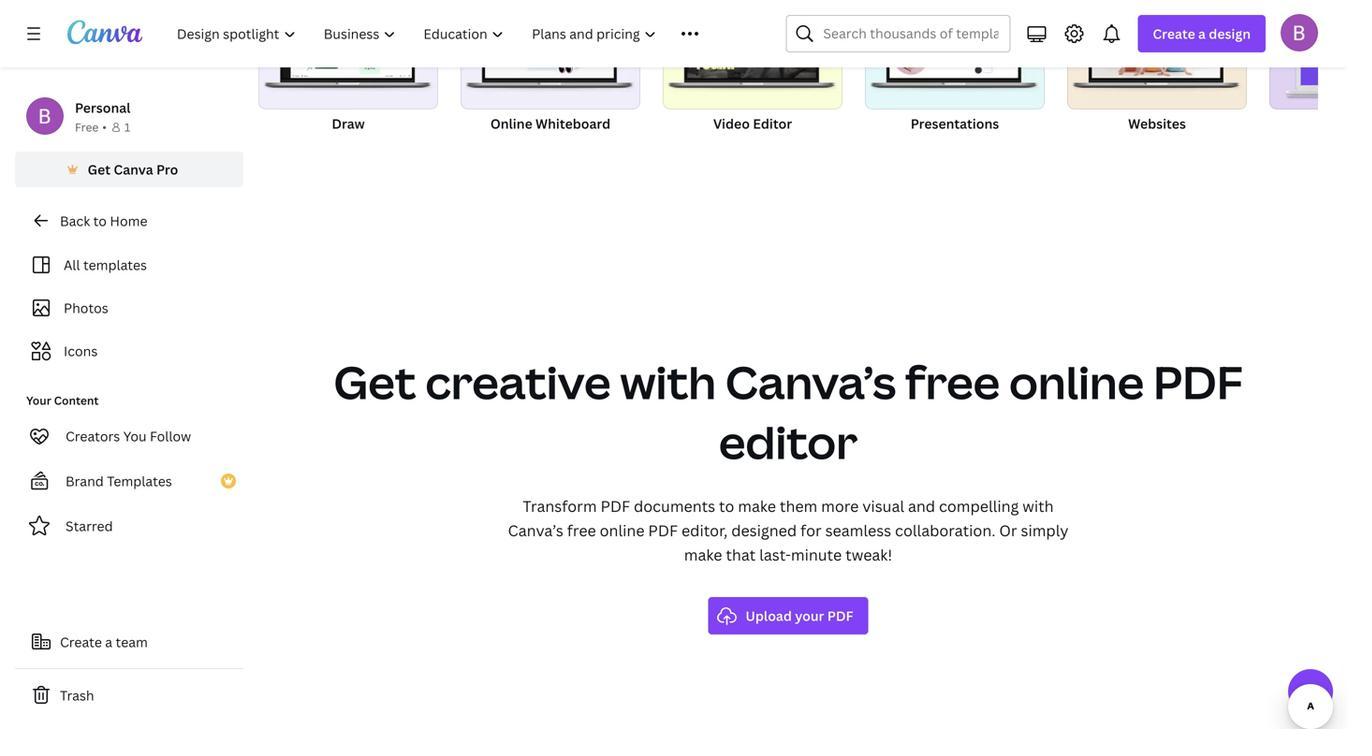 Task type: vqa. For each thing, say whether or not it's contained in the screenshot.
menu bar
no



Task type: locate. For each thing, give the bounding box(es) containing it.
1 horizontal spatial a
[[1198, 25, 1206, 43]]

0 vertical spatial create
[[1153, 25, 1195, 43]]

create left design
[[1153, 25, 1195, 43]]

online whiteboard link
[[461, 0, 640, 152]]

presentations
[[911, 114, 999, 132]]

with
[[620, 351, 716, 412], [1022, 496, 1054, 516]]

your content
[[26, 393, 99, 408]]

upload your pdf
[[746, 607, 853, 625]]

collaboration.
[[895, 520, 996, 540]]

or
[[999, 520, 1017, 540]]

1 horizontal spatial create
[[1153, 25, 1195, 43]]

0 vertical spatial get
[[88, 160, 111, 178]]

online whiteboard image
[[461, 0, 640, 109]]

create a team
[[60, 633, 148, 651]]

0 vertical spatial make
[[738, 496, 776, 516]]

top level navigation element
[[165, 15, 741, 52], [165, 15, 741, 52]]

online whiteboard
[[490, 114, 610, 132]]

1 vertical spatial with
[[1022, 496, 1054, 516]]

a left design
[[1198, 25, 1206, 43]]

get inside button
[[88, 160, 111, 178]]

with inside get creative with canva's free online pdf editor
[[620, 351, 716, 412]]

presentations image
[[865, 0, 1045, 109]]

to right back
[[93, 212, 107, 230]]

trash
[[60, 686, 94, 704]]

a for team
[[105, 633, 112, 651]]

0 horizontal spatial canva's
[[508, 520, 563, 540]]

create inside 'dropdown button'
[[1153, 25, 1195, 43]]

trash link
[[15, 677, 243, 714]]

to
[[93, 212, 107, 230], [719, 496, 734, 516]]

brand templates link
[[15, 462, 243, 500]]

back to home
[[60, 212, 147, 230]]

1 horizontal spatial canva's
[[725, 351, 896, 412]]

0 vertical spatial a
[[1198, 25, 1206, 43]]

1 vertical spatial make
[[684, 545, 722, 565]]

Search search field
[[823, 16, 998, 51]]

creators
[[66, 427, 120, 445]]

and
[[908, 496, 935, 516]]

make up designed
[[738, 496, 776, 516]]

1 horizontal spatial get
[[334, 351, 416, 412]]

get for get creative with canva's free online pdf editor
[[334, 351, 416, 412]]

a inside 'dropdown button'
[[1198, 25, 1206, 43]]

1 vertical spatial online
[[600, 520, 645, 540]]

personal
[[75, 99, 131, 116]]

create for create a team
[[60, 633, 102, 651]]

1 vertical spatial create
[[60, 633, 102, 651]]

compelling
[[939, 496, 1019, 516]]

creators you follow
[[66, 427, 191, 445]]

0 horizontal spatial online
[[600, 520, 645, 540]]

create a team button
[[15, 623, 243, 661]]

canva's
[[725, 351, 896, 412], [508, 520, 563, 540]]

0 vertical spatial to
[[93, 212, 107, 230]]

1 vertical spatial to
[[719, 496, 734, 516]]

create
[[1153, 25, 1195, 43], [60, 633, 102, 651]]

video editor link
[[663, 0, 843, 152]]

1 horizontal spatial online
[[1009, 351, 1144, 412]]

get
[[88, 160, 111, 178], [334, 351, 416, 412]]

0 vertical spatial online
[[1009, 351, 1144, 412]]

team
[[116, 633, 148, 651]]

websites image
[[1067, 0, 1247, 109]]

1 vertical spatial a
[[105, 633, 112, 651]]

websites
[[1128, 114, 1186, 132]]

pdf inside button
[[827, 607, 853, 625]]

0 vertical spatial canva's
[[725, 351, 896, 412]]

your
[[26, 393, 51, 408]]

transform
[[523, 496, 597, 516]]

minute
[[791, 545, 842, 565]]

create inside button
[[60, 633, 102, 651]]

bob builder image
[[1281, 14, 1318, 51]]

get inside get creative with canva's free online pdf editor
[[334, 351, 416, 412]]

a inside button
[[105, 633, 112, 651]]

content
[[54, 393, 99, 408]]

None search field
[[786, 15, 1010, 52]]

starred
[[66, 517, 113, 535]]

0 horizontal spatial with
[[620, 351, 716, 412]]

1 vertical spatial get
[[334, 351, 416, 412]]

back to home link
[[15, 202, 243, 239]]

home
[[110, 212, 147, 230]]

video
[[713, 114, 750, 132]]

to up editor,
[[719, 496, 734, 516]]

online inside get creative with canva's free online pdf editor
[[1009, 351, 1144, 412]]

a
[[1198, 25, 1206, 43], [105, 633, 112, 651]]

0 vertical spatial with
[[620, 351, 716, 412]]

whiteboard
[[536, 114, 610, 132]]

them
[[780, 496, 817, 516]]

online inside transform pdf documents to make them more visual and compelling with canva's free online pdf editor, designed for seamless collaboration. or simply make that last-minute tweak!
[[600, 520, 645, 540]]

get creative with canva's free online pdf editor
[[334, 351, 1243, 472]]

all templates
[[64, 256, 147, 274]]

0 horizontal spatial create
[[60, 633, 102, 651]]

free
[[905, 351, 1000, 412], [567, 520, 596, 540]]

make
[[738, 496, 776, 516], [684, 545, 722, 565]]

0 horizontal spatial a
[[105, 633, 112, 651]]

1 horizontal spatial with
[[1022, 496, 1054, 516]]

1 vertical spatial free
[[567, 520, 596, 540]]

0 horizontal spatial free
[[567, 520, 596, 540]]

create left team
[[60, 633, 102, 651]]

icons
[[64, 342, 98, 360]]

prototypes image
[[1269, 0, 1348, 109]]

online
[[1009, 351, 1144, 412], [600, 520, 645, 540]]

1 horizontal spatial make
[[738, 496, 776, 516]]

a left team
[[105, 633, 112, 651]]

1 vertical spatial canva's
[[508, 520, 563, 540]]

photos link
[[26, 290, 232, 326]]

editor
[[753, 114, 792, 132]]

0 horizontal spatial get
[[88, 160, 111, 178]]

templates
[[83, 256, 147, 274]]

video editor
[[713, 114, 792, 132]]

create a design button
[[1138, 15, 1266, 52]]

pdf
[[1153, 351, 1243, 412], [600, 496, 630, 516], [648, 520, 678, 540], [827, 607, 853, 625]]

your
[[795, 607, 824, 625]]

video editor image
[[663, 0, 843, 109]]

0 horizontal spatial make
[[684, 545, 722, 565]]

free •
[[75, 119, 107, 135]]

0 vertical spatial free
[[905, 351, 1000, 412]]

1 horizontal spatial free
[[905, 351, 1000, 412]]

1 horizontal spatial to
[[719, 496, 734, 516]]

create a design
[[1153, 25, 1251, 43]]

starred link
[[15, 507, 243, 545]]

make down editor,
[[684, 545, 722, 565]]

draw link
[[258, 0, 438, 152]]

brand templates
[[66, 472, 172, 490]]



Task type: describe. For each thing, give the bounding box(es) containing it.
get canva pro button
[[15, 151, 243, 187]]

back
[[60, 212, 90, 230]]

upload your pdf button
[[708, 597, 868, 635]]

•
[[102, 119, 107, 135]]

get canva pro
[[88, 160, 178, 178]]

get for get canva pro
[[88, 160, 111, 178]]

websites link
[[1067, 0, 1247, 152]]

editor
[[719, 411, 858, 472]]

you
[[123, 427, 147, 445]]

create for create a design
[[1153, 25, 1195, 43]]

canva
[[114, 160, 153, 178]]

online
[[490, 114, 532, 132]]

creators you follow link
[[15, 417, 243, 455]]

draw
[[332, 114, 365, 132]]

with inside transform pdf documents to make them more visual and compelling with canva's free online pdf editor, designed for seamless collaboration. or simply make that last-minute tweak!
[[1022, 496, 1054, 516]]

a for design
[[1198, 25, 1206, 43]]

more
[[821, 496, 859, 516]]

that
[[726, 545, 756, 565]]

presentations link
[[865, 0, 1045, 152]]

0 horizontal spatial to
[[93, 212, 107, 230]]

free inside transform pdf documents to make them more visual and compelling with canva's free online pdf editor, designed for seamless collaboration. or simply make that last-minute tweak!
[[567, 520, 596, 540]]

canva's inside transform pdf documents to make them more visual and compelling with canva's free online pdf editor, designed for seamless collaboration. or simply make that last-minute tweak!
[[508, 520, 563, 540]]

upload
[[746, 607, 792, 625]]

tweak!
[[845, 545, 892, 565]]

free inside get creative with canva's free online pdf editor
[[905, 351, 1000, 412]]

creative
[[425, 351, 611, 412]]

simply
[[1021, 520, 1069, 540]]

editor,
[[681, 520, 728, 540]]

designed
[[731, 520, 797, 540]]

draw image
[[258, 0, 438, 109]]

pdf inside get creative with canva's free online pdf editor
[[1153, 351, 1243, 412]]

canva's inside get creative with canva's free online pdf editor
[[725, 351, 896, 412]]

templates
[[107, 472, 172, 490]]

brand
[[66, 472, 104, 490]]

seamless
[[825, 520, 891, 540]]

all
[[64, 256, 80, 274]]

pro
[[156, 160, 178, 178]]

last-
[[759, 545, 791, 565]]

for
[[800, 520, 822, 540]]

icons link
[[26, 333, 232, 369]]

design
[[1209, 25, 1251, 43]]

free
[[75, 119, 99, 135]]

to inside transform pdf documents to make them more visual and compelling with canva's free online pdf editor, designed for seamless collaboration. or simply make that last-minute tweak!
[[719, 496, 734, 516]]

1
[[124, 119, 130, 135]]

photos
[[64, 299, 108, 317]]

transform pdf documents to make them more visual and compelling with canva's free online pdf editor, designed for seamless collaboration. or simply make that last-minute tweak!
[[508, 496, 1069, 565]]

all templates link
[[26, 247, 232, 283]]

follow
[[150, 427, 191, 445]]

documents
[[634, 496, 715, 516]]

visual
[[862, 496, 904, 516]]



